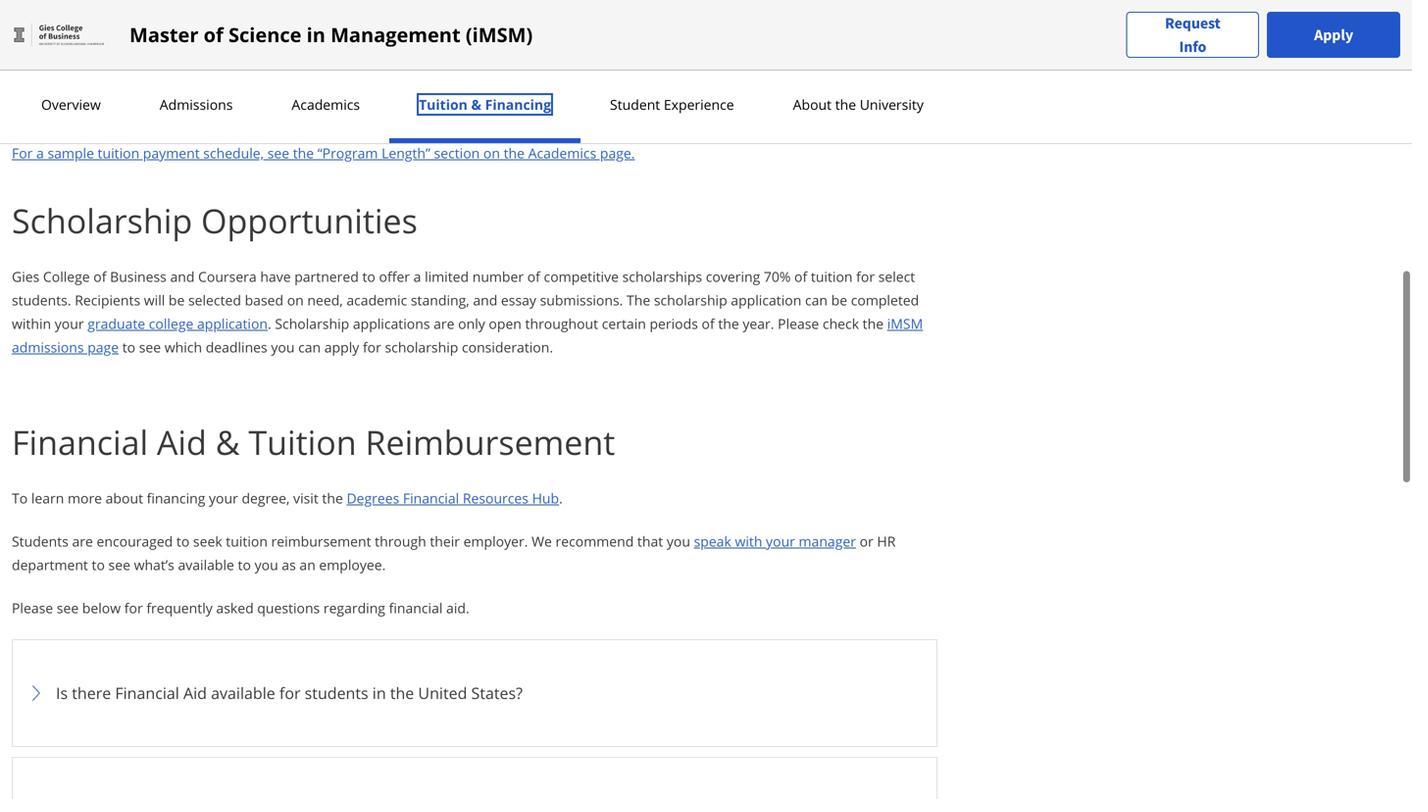 Task type: locate. For each thing, give the bounding box(es) containing it.
1 horizontal spatial that
[[525, 77, 554, 96]]

2 vertical spatial your
[[766, 532, 795, 551]]

aid down frequently
[[183, 682, 207, 704]]

to right page
[[122, 338, 135, 356]]

1 horizontal spatial academics
[[528, 144, 596, 162]]

scholarship down need,
[[275, 314, 349, 333]]

chevron right image
[[25, 681, 48, 705]]

0 vertical spatial on
[[483, 144, 500, 162]]

0 horizontal spatial the
[[627, 291, 650, 309]]

is
[[56, 682, 68, 704]]

. down based at the top of page
[[268, 314, 271, 333]]

available down seek
[[178, 555, 234, 574]]

students
[[12, 532, 69, 551]]

limited
[[425, 267, 469, 286]]

info
[[1179, 37, 1206, 56]]

be right request
[[1223, 4, 1239, 23]]

aid up "financing" at the bottom
[[157, 419, 207, 465]]

1 vertical spatial the
[[627, 291, 650, 309]]

0 vertical spatial in
[[307, 21, 325, 48]]

are down standing,
[[434, 314, 455, 333]]

please
[[778, 314, 819, 333], [12, 599, 53, 617]]

that left course
[[525, 77, 554, 96]]

0 horizontal spatial and
[[110, 101, 134, 119]]

financial right there
[[115, 682, 179, 704]]

will
[[144, 291, 165, 309]]

tuition & financing
[[419, 95, 551, 114]]

business
[[110, 267, 167, 286]]

in inside dropdown button
[[372, 682, 386, 704]]

below
[[82, 599, 121, 617]]

to right free
[[915, 77, 928, 96]]

application up deadlines
[[197, 314, 268, 333]]

there
[[72, 682, 111, 704]]

2 vertical spatial are
[[72, 532, 93, 551]]

1 vertical spatial only
[[458, 314, 485, 333]]

0 horizontal spatial .
[[268, 314, 271, 333]]

0 vertical spatial available
[[178, 555, 234, 574]]

0 vertical spatial the
[[962, 4, 986, 23]]

a right if
[[656, 77, 664, 96]]

1 vertical spatial please
[[12, 599, 53, 617]]

gies inside gies college of business and coursera have partnered to offer a limited number of competitive scholarships covering 70% of tuition for select students. recipients will be selected based on need, academic standing, and essay submissions. the scholarship application can be completed within your
[[12, 267, 39, 286]]

that right recommend
[[637, 532, 663, 551]]

0 horizontal spatial your
[[55, 314, 84, 333]]

please down department
[[12, 599, 53, 617]]

2 vertical spatial and
[[473, 291, 497, 309]]

the down the during
[[293, 144, 314, 162]]

can
[[1197, 4, 1219, 23], [805, 291, 828, 309], [298, 338, 321, 356]]

see left below
[[57, 599, 79, 617]]

reimbursement
[[271, 532, 371, 551]]

0 horizontal spatial take
[[12, 101, 39, 119]]

0 vertical spatial gies
[[1013, 4, 1041, 23]]

1 vertical spatial that
[[323, 101, 349, 119]]

.
[[637, 77, 640, 96], [268, 314, 271, 333], [559, 489, 563, 507]]

1 horizontal spatial gies
[[1013, 4, 1041, 23]]

to up academic
[[362, 267, 375, 286]]

on right section
[[483, 144, 500, 162]]

2 horizontal spatial can
[[1197, 4, 1219, 23]]

are up department
[[72, 532, 93, 551]]

online
[[1044, 4, 1086, 23]]

university
[[860, 95, 924, 114]]

2 horizontal spatial .
[[637, 77, 640, 96]]

2 vertical spatial that
[[637, 532, 663, 551]]

of right periods
[[702, 314, 715, 333]]

are left free
[[861, 77, 882, 96]]

1 horizontal spatial scholarship
[[275, 314, 349, 333]]

you right arises, in the right of the page
[[834, 77, 858, 96]]

for inside gies college of business and coursera have partnered to offer a limited number of competitive scholarships covering 70% of tuition for select students. recipients will be selected based on need, academic standing, and essay submissions. the scholarship application can be completed within your
[[856, 267, 875, 286]]

aid inside dropdown button
[[183, 682, 207, 704]]

a right offer
[[413, 267, 421, 286]]

your up "admissions"
[[55, 314, 84, 333]]

0 horizontal spatial in
[[307, 21, 325, 48]]

the
[[962, 4, 986, 23], [627, 291, 650, 309]]

(imsm)
[[466, 21, 533, 48]]

1 horizontal spatial in
[[372, 682, 386, 704]]

only left if
[[607, 77, 637, 96]]

1 horizontal spatial only
[[607, 77, 637, 96]]

0 vertical spatial only
[[607, 77, 637, 96]]

available
[[178, 555, 234, 574], [211, 682, 275, 704]]

scheduling
[[667, 77, 736, 96]]

see down encouraged
[[108, 555, 130, 574]]

see inside or hr department to see what's available to you as an employee.
[[108, 555, 130, 574]]

you left won't
[[138, 101, 161, 119]]

2 horizontal spatial and
[[473, 291, 497, 309]]

0 horizontal spatial tuition
[[248, 419, 357, 465]]

request
[[1165, 13, 1221, 33]]

gies
[[1013, 4, 1041, 23], [12, 267, 39, 286]]

available inside dropdown button
[[211, 682, 275, 704]]

about
[[793, 95, 832, 114]]

go"
[[207, 7, 263, 53]]

events
[[1090, 4, 1132, 23]]

0 horizontal spatial application
[[197, 314, 268, 333]]

partnered
[[294, 267, 359, 286]]

and right off
[[110, 101, 134, 119]]

take
[[323, 77, 354, 96], [12, 101, 39, 119]]

for up completed
[[856, 267, 875, 286]]

student
[[610, 95, 660, 114]]

. if a scheduling conflict arises, you are free to take a term off and you won't be charged during that term.
[[12, 77, 928, 119]]

1 vertical spatial on
[[287, 291, 304, 309]]

for left students
[[279, 682, 301, 704]]

0 vertical spatial and
[[110, 101, 134, 119]]

0 horizontal spatial that
[[323, 101, 349, 119]]

course,
[[369, 77, 419, 96]]

your
[[55, 314, 84, 333], [209, 489, 238, 507], [766, 532, 795, 551]]

0 horizontal spatial please
[[12, 599, 53, 617]]

apply button
[[1267, 12, 1400, 58]]

& left financing
[[471, 95, 481, 114]]

tuition right pay
[[451, 77, 498, 96]]

overview
[[41, 95, 101, 114]]

0 vertical spatial can
[[1197, 4, 1219, 23]]

more
[[68, 489, 102, 507]]

1 vertical spatial available
[[211, 682, 275, 704]]

your inside gies college of business and coursera have partnered to offer a limited number of competitive scholarships covering 70% of tuition for select students. recipients will be selected based on need, academic standing, and essay submissions. the scholarship application can be completed within your
[[55, 314, 84, 333]]

each time you take a course, pay tuition for that course only
[[223, 77, 637, 96]]

2 vertical spatial .
[[559, 489, 563, 507]]

available down please see below for frequently asked questions regarding financial aid.
[[211, 682, 275, 704]]

1 horizontal spatial on
[[483, 144, 500, 162]]

university of illinois urbana-champaign image
[[12, 19, 106, 50]]

deadlines
[[206, 338, 267, 356]]

financial up more
[[12, 419, 148, 465]]

1 vertical spatial in
[[372, 682, 386, 704]]

1 vertical spatial and
[[170, 267, 195, 286]]

hub
[[532, 489, 559, 507]]

take up the term. on the top
[[323, 77, 354, 96]]

application up the year. at the top of page
[[731, 291, 801, 309]]

in right science
[[307, 21, 325, 48]]

1 horizontal spatial take
[[323, 77, 354, 96]]

1 horizontal spatial and
[[170, 267, 195, 286]]

is there financial aid available for students in the united states? button
[[25, 652, 925, 734]]

request info button
[[1126, 11, 1259, 58]]

consideration.
[[462, 338, 553, 356]]

2 horizontal spatial that
[[637, 532, 663, 551]]

are inside . if a scheduling conflict arises, you are free to take a term off and you won't be charged during that term.
[[861, 77, 882, 96]]

that left the term. on the top
[[323, 101, 349, 119]]

0 vertical spatial scholarship
[[12, 198, 192, 243]]

take up for
[[12, 101, 39, 119]]

tuition
[[451, 77, 498, 96], [98, 144, 139, 162], [811, 267, 853, 286], [226, 532, 268, 551]]

as-
[[90, 7, 137, 53]]

0 horizontal spatial only
[[458, 314, 485, 333]]

college
[[149, 314, 194, 333]]

0 horizontal spatial gies
[[12, 267, 39, 286]]

of right master
[[204, 21, 223, 48]]

0 horizontal spatial scholarship
[[385, 338, 458, 356]]

can left apply
[[298, 338, 321, 356]]

the down completed
[[863, 314, 884, 333]]

scholarship down applications
[[385, 338, 458, 356]]

1 horizontal spatial your
[[209, 489, 238, 507]]

and up selected
[[170, 267, 195, 286]]

see right schedule,
[[267, 144, 289, 162]]

scholarship up college at top
[[12, 198, 192, 243]]

request info
[[1165, 13, 1221, 56]]

the up found
[[962, 4, 986, 23]]

see down college
[[139, 338, 161, 356]]

academics left page.
[[528, 144, 596, 162]]

about the university link
[[787, 95, 929, 114]]

0 vertical spatial application
[[731, 291, 801, 309]]

2 vertical spatial financial
[[115, 682, 179, 704]]

you left as
[[255, 555, 278, 574]]

to up please see below for frequently asked questions regarding financial aid.
[[238, 555, 251, 574]]

0 vertical spatial your
[[55, 314, 84, 333]]

to inside gies college of business and coursera have partnered to offer a limited number of competitive scholarships covering 70% of tuition for select students. recipients will be selected based on need, academic standing, and essay submissions. the scholarship application can be completed within your
[[362, 267, 375, 286]]

1 horizontal spatial can
[[805, 291, 828, 309]]

. left if
[[637, 77, 640, 96]]

scholarship up periods
[[654, 291, 727, 309]]

1 vertical spatial can
[[805, 291, 828, 309]]

through
[[375, 532, 426, 551]]

1 vertical spatial .
[[268, 314, 271, 333]]

gies up students.
[[12, 267, 39, 286]]

to up below
[[92, 555, 105, 574]]

have
[[260, 267, 291, 286]]

1 horizontal spatial please
[[778, 314, 819, 333]]

gies right full
[[1013, 4, 1041, 23]]

please right the year. at the top of page
[[778, 314, 819, 333]]

your right with
[[766, 532, 795, 551]]

with
[[735, 532, 762, 551]]

1 horizontal spatial .
[[559, 489, 563, 507]]

the inside gies college of business and coursera have partnered to offer a limited number of competitive scholarships covering 70% of tuition for select students. recipients will be selected based on need, academic standing, and essay submissions. the scholarship application can be completed within your
[[627, 291, 650, 309]]

section
[[434, 144, 480, 162]]

academics up for a sample tuition payment schedule, see the "program length" section on the academics page.
[[292, 95, 360, 114]]

of up essay
[[527, 267, 540, 286]]

scholarship opportunities
[[12, 198, 418, 243]]

of up the "recipients"
[[93, 267, 106, 286]]

1 vertical spatial aid
[[183, 682, 207, 704]]

manager
[[799, 532, 856, 551]]

student experience
[[610, 95, 734, 114]]

1 vertical spatial application
[[197, 314, 268, 333]]

financial up students are encouraged to seek tuition reimbursement through their employer. we recommend that you speak with your manager on the bottom
[[403, 489, 459, 507]]

0 horizontal spatial on
[[287, 291, 304, 309]]

you
[[294, 77, 320, 96], [834, 77, 858, 96], [138, 101, 161, 119], [271, 338, 295, 356], [667, 532, 690, 551], [255, 555, 278, 574]]

1 horizontal spatial scholarship
[[654, 291, 727, 309]]

the right the about
[[835, 95, 856, 114]]

0 vertical spatial .
[[637, 77, 640, 96]]

can inside gies college of business and coursera have partnered to offer a limited number of competitive scholarships covering 70% of tuition for select students. recipients will be selected based on need, academic standing, and essay submissions. the scholarship application can be completed within your
[[805, 291, 828, 309]]

that inside . if a scheduling conflict arises, you are free to take a term off and you won't be charged during that term.
[[323, 101, 349, 119]]

based
[[245, 291, 283, 309]]

coursera
[[198, 267, 257, 286]]

admissions
[[12, 338, 84, 356]]

overview link
[[35, 95, 107, 114]]

admissions
[[160, 95, 233, 114]]

1 horizontal spatial the
[[962, 4, 986, 23]]

1 vertical spatial gies
[[12, 267, 39, 286]]

be right won't
[[203, 101, 219, 119]]

regarding
[[323, 599, 385, 617]]

you right deadlines
[[271, 338, 295, 356]]

on
[[483, 144, 500, 162], [287, 291, 304, 309]]

the up certain
[[627, 291, 650, 309]]

0 vertical spatial academics
[[292, 95, 360, 114]]

submissions.
[[540, 291, 623, 309]]

for
[[502, 77, 522, 96], [856, 267, 875, 286], [363, 338, 381, 356], [124, 599, 143, 617], [279, 682, 301, 704]]

0 horizontal spatial can
[[298, 338, 321, 356]]

applications
[[353, 314, 430, 333]]

application
[[731, 291, 801, 309], [197, 314, 268, 333]]

is there financial aid available for students in the united states?
[[56, 682, 523, 704]]

on left need,
[[287, 291, 304, 309]]

1 vertical spatial are
[[434, 314, 455, 333]]

only left open
[[458, 314, 485, 333]]

and up graduate college application . scholarship applications are only open throughout certain periods of the year. please check the
[[473, 291, 497, 309]]

1 horizontal spatial &
[[471, 95, 481, 114]]

be inside . if a scheduling conflict arises, you are free to take a term off and you won't be charged during that term.
[[203, 101, 219, 119]]

a up the term. on the top
[[358, 77, 366, 96]]

0 vertical spatial tuition
[[419, 95, 468, 114]]

available inside or hr department to see what's available to you as an employee.
[[178, 555, 234, 574]]

2 horizontal spatial are
[[861, 77, 882, 96]]

0 vertical spatial are
[[861, 77, 882, 96]]

scholarships
[[622, 267, 702, 286]]

can up the info
[[1197, 4, 1219, 23]]

in
[[307, 21, 325, 48], [372, 682, 386, 704]]

1 vertical spatial scholarship
[[275, 314, 349, 333]]

to left seek
[[176, 532, 190, 551]]

. up recommend
[[559, 489, 563, 507]]

1 horizontal spatial are
[[434, 314, 455, 333]]

0 horizontal spatial &
[[215, 419, 240, 465]]

in right students
[[372, 682, 386, 704]]

0 vertical spatial &
[[471, 95, 481, 114]]

0 vertical spatial scholarship
[[654, 291, 727, 309]]

imsm
[[887, 314, 923, 333]]

be
[[1223, 4, 1239, 23], [203, 101, 219, 119], [169, 291, 185, 309], [831, 291, 847, 309]]

2 horizontal spatial your
[[766, 532, 795, 551]]

won't
[[165, 101, 199, 119]]

1 vertical spatial financial
[[403, 489, 459, 507]]

tuition right sample
[[98, 144, 139, 162]]

& up to learn more about financing your degree, visit the degrees financial resources hub .
[[215, 419, 240, 465]]

degrees
[[347, 489, 399, 507]]

can up check
[[805, 291, 828, 309]]

tuition up check
[[811, 267, 853, 286]]

financing
[[147, 489, 205, 507]]

of
[[204, 21, 223, 48], [93, 267, 106, 286], [527, 267, 540, 286], [794, 267, 807, 286], [702, 314, 715, 333]]

your left degree,
[[209, 489, 238, 507]]

1 vertical spatial take
[[12, 101, 39, 119]]

periods
[[650, 314, 698, 333]]

0 vertical spatial take
[[323, 77, 354, 96]]

1 horizontal spatial application
[[731, 291, 801, 309]]

full
[[989, 4, 1009, 23]]

department
[[12, 555, 88, 574]]

for right below
[[124, 599, 143, 617]]

1 vertical spatial scholarship
[[385, 338, 458, 356]]

the left "united" at left bottom
[[390, 682, 414, 704]]

we
[[532, 532, 552, 551]]



Task type: vqa. For each thing, say whether or not it's contained in the screenshot.
seek
yes



Task type: describe. For each thing, give the bounding box(es) containing it.
0 horizontal spatial are
[[72, 532, 93, 551]]

found
[[962, 28, 1000, 47]]

charged
[[223, 101, 274, 119]]

offer
[[379, 267, 410, 286]]

aid.
[[446, 599, 469, 617]]

college
[[43, 267, 90, 286]]

"pay-
[[12, 7, 90, 53]]

employee.
[[319, 555, 386, 574]]

0 horizontal spatial academics
[[292, 95, 360, 114]]

frequently
[[146, 599, 213, 617]]

what's
[[134, 555, 174, 574]]

1 vertical spatial your
[[209, 489, 238, 507]]

for
[[12, 144, 33, 162]]

arises,
[[790, 77, 830, 96]]

for right apply
[[363, 338, 381, 356]]

the inside the full gies online events calendar can be found
[[962, 4, 986, 23]]

a inside gies college of business and coursera have partnered to offer a limited number of competitive scholarships covering 70% of tuition for select students. recipients will be selected based on need, academic standing, and essay submissions. the scholarship application can be completed within your
[[413, 267, 421, 286]]

. inside . if a scheduling conflict arises, you are free to take a term off and you won't be charged during that term.
[[637, 77, 640, 96]]

course
[[558, 77, 604, 96]]

financial inside dropdown button
[[115, 682, 179, 704]]

free
[[886, 77, 911, 96]]

tuition inside gies college of business and coursera have partnered to offer a limited number of competitive scholarships covering 70% of tuition for select students. recipients will be selected based on need, academic standing, and essay submissions. the scholarship application can be completed within your
[[811, 267, 853, 286]]

each
[[223, 77, 255, 96]]

check
[[823, 314, 859, 333]]

resources
[[463, 489, 528, 507]]

and inside . if a scheduling conflict arises, you are free to take a term off and you won't be charged during that term.
[[110, 101, 134, 119]]

gies inside the full gies online events calendar can be found
[[1013, 4, 1041, 23]]

hr
[[877, 532, 896, 551]]

take inside . if a scheduling conflict arises, you are free to take a term off and you won't be charged during that term.
[[12, 101, 39, 119]]

conflict
[[740, 77, 786, 96]]

about
[[106, 489, 143, 507]]

degree,
[[242, 489, 290, 507]]

scholarship inside gies college of business and coursera have partnered to offer a limited number of competitive scholarships covering 70% of tuition for select students. recipients will be selected based on need, academic standing, and essay submissions. the scholarship application can be completed within your
[[654, 291, 727, 309]]

seek
[[193, 532, 222, 551]]

for inside dropdown button
[[279, 682, 301, 704]]

science
[[228, 21, 301, 48]]

to inside . if a scheduling conflict arises, you are free to take a term off and you won't be charged during that term.
[[915, 77, 928, 96]]

be up check
[[831, 291, 847, 309]]

students
[[305, 682, 368, 704]]

2 vertical spatial can
[[298, 338, 321, 356]]

imsm admissions page
[[12, 314, 923, 356]]

management
[[331, 21, 461, 48]]

student experience link
[[604, 95, 740, 114]]

the inside dropdown button
[[390, 682, 414, 704]]

time
[[259, 77, 291, 96]]

for down (imsm)
[[502, 77, 522, 96]]

students are encouraged to seek tuition reimbursement through their employer. we recommend that you speak with your manager
[[12, 532, 856, 551]]

a right for
[[36, 144, 44, 162]]

to
[[12, 489, 28, 507]]

apply
[[324, 338, 359, 356]]

learn
[[31, 489, 64, 507]]

you-
[[137, 7, 207, 53]]

page
[[87, 338, 119, 356]]

payment
[[143, 144, 200, 162]]

tuition right seek
[[226, 532, 268, 551]]

employer.
[[463, 532, 528, 551]]

0 vertical spatial aid
[[157, 419, 207, 465]]

graduate college application link
[[87, 314, 268, 333]]

throughout
[[525, 314, 598, 333]]

the left the year. at the top of page
[[718, 314, 739, 333]]

need,
[[307, 291, 343, 309]]

for a sample tuition payment schedule, see the "program length" section on the academics page.
[[12, 144, 635, 162]]

of right 70%
[[794, 267, 807, 286]]

on inside gies college of business and coursera have partnered to offer a limited number of competitive scholarships covering 70% of tuition for select students. recipients will be selected based on need, academic standing, and essay submissions. the scholarship application can be completed within your
[[287, 291, 304, 309]]

1 horizontal spatial tuition
[[419, 95, 468, 114]]

can inside the full gies online events calendar can be found
[[1197, 4, 1219, 23]]

asked
[[216, 599, 254, 617]]

select
[[878, 267, 915, 286]]

encouraged
[[97, 532, 173, 551]]

within
[[12, 314, 51, 333]]

opportunities
[[201, 198, 418, 243]]

a left term
[[43, 101, 50, 119]]

page.
[[600, 144, 635, 162]]

graduate college application . scholarship applications are only open throughout certain periods of the year. please check the
[[87, 314, 887, 333]]

off
[[88, 101, 106, 119]]

1 vertical spatial &
[[215, 419, 240, 465]]

the down financing
[[504, 144, 525, 162]]

to learn more about financing your degree, visit the degrees financial resources hub .
[[12, 489, 563, 507]]

0 vertical spatial please
[[778, 314, 819, 333]]

united
[[418, 682, 467, 704]]

admissions link
[[154, 95, 239, 114]]

or hr department to see what's available to you as an employee.
[[12, 532, 896, 574]]

covering
[[706, 267, 760, 286]]

you inside or hr department to see what's available to you as an employee.
[[255, 555, 278, 574]]

academic
[[346, 291, 407, 309]]

you up the during
[[294, 77, 320, 96]]

0 vertical spatial that
[[525, 77, 554, 96]]

term.
[[353, 101, 387, 119]]

their
[[430, 532, 460, 551]]

experience
[[664, 95, 734, 114]]

states?
[[471, 682, 523, 704]]

selected
[[188, 291, 241, 309]]

"pay-as-you-go"
[[12, 7, 263, 53]]

term
[[54, 101, 85, 119]]

application inside gies college of business and coursera have partnered to offer a limited number of competitive scholarships covering 70% of tuition for select students. recipients will be selected based on need, academic standing, and essay submissions. the scholarship application can be completed within your
[[731, 291, 801, 309]]

which
[[165, 338, 202, 356]]

the full gies online events calendar can be found
[[962, 4, 1239, 47]]

master
[[129, 21, 199, 48]]

financing
[[485, 95, 551, 114]]

calendar
[[1135, 4, 1193, 23]]

speak with your manager link
[[694, 532, 856, 551]]

students.
[[12, 291, 71, 309]]

length"
[[382, 144, 430, 162]]

1 vertical spatial academics
[[528, 144, 596, 162]]

the right visit
[[322, 489, 343, 507]]

financial
[[389, 599, 443, 617]]

sample
[[48, 144, 94, 162]]

during
[[278, 101, 320, 119]]

academics link
[[286, 95, 366, 114]]

for a sample tuition payment schedule, see the "program length" section on the academics page. link
[[12, 144, 635, 162]]

0 vertical spatial financial
[[12, 419, 148, 465]]

be right will
[[169, 291, 185, 309]]

questions
[[257, 599, 320, 617]]

0 horizontal spatial scholarship
[[12, 198, 192, 243]]

master of science in management (imsm)
[[129, 21, 533, 48]]

"program
[[317, 144, 378, 162]]

be inside the full gies online events calendar can be found
[[1223, 4, 1239, 23]]

you left speak
[[667, 532, 690, 551]]

1 vertical spatial tuition
[[248, 419, 357, 465]]

imsm admissions page link
[[12, 314, 923, 356]]



